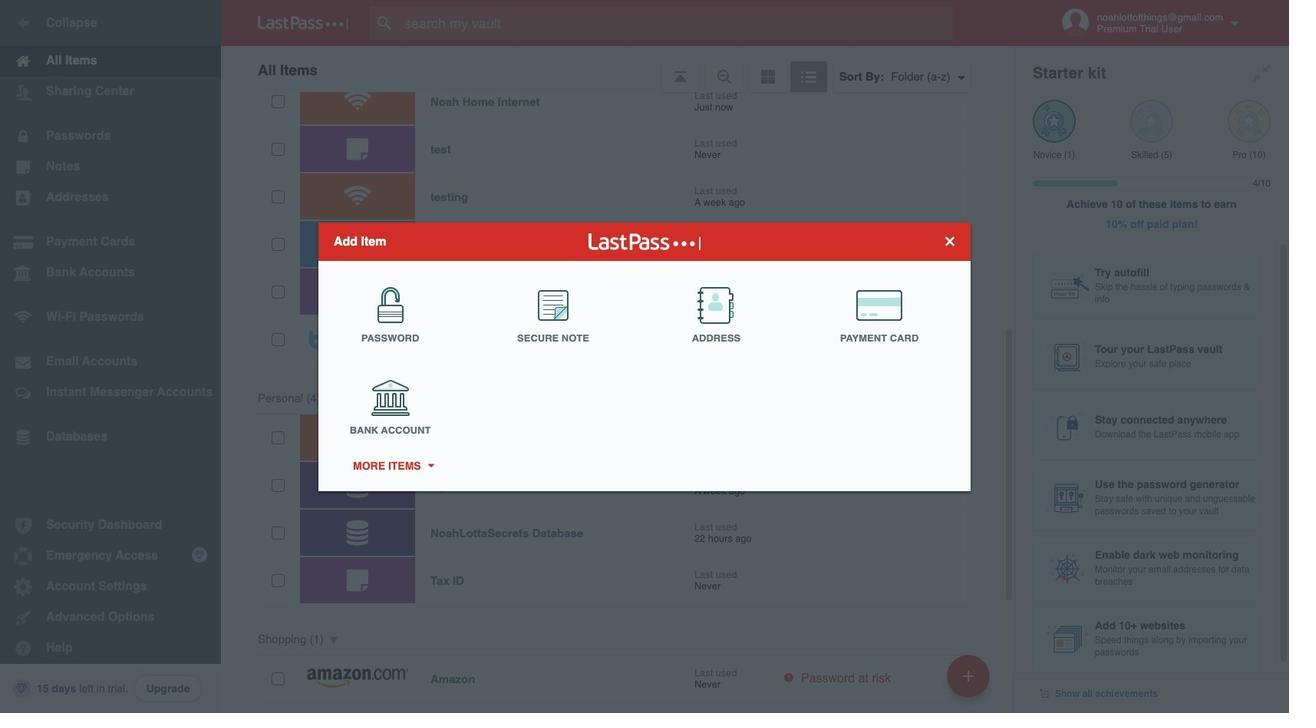 Task type: describe. For each thing, give the bounding box(es) containing it.
caret right image
[[425, 464, 436, 468]]

search my vault text field
[[370, 6, 983, 40]]

lastpass image
[[258, 16, 349, 30]]

new item image
[[963, 671, 974, 681]]

vault options navigation
[[221, 46, 1015, 92]]



Task type: vqa. For each thing, say whether or not it's contained in the screenshot.
text field
no



Task type: locate. For each thing, give the bounding box(es) containing it.
new item navigation
[[942, 650, 999, 713]]

dialog
[[319, 222, 971, 491]]

main navigation navigation
[[0, 0, 221, 713]]

Search search field
[[370, 6, 983, 40]]



